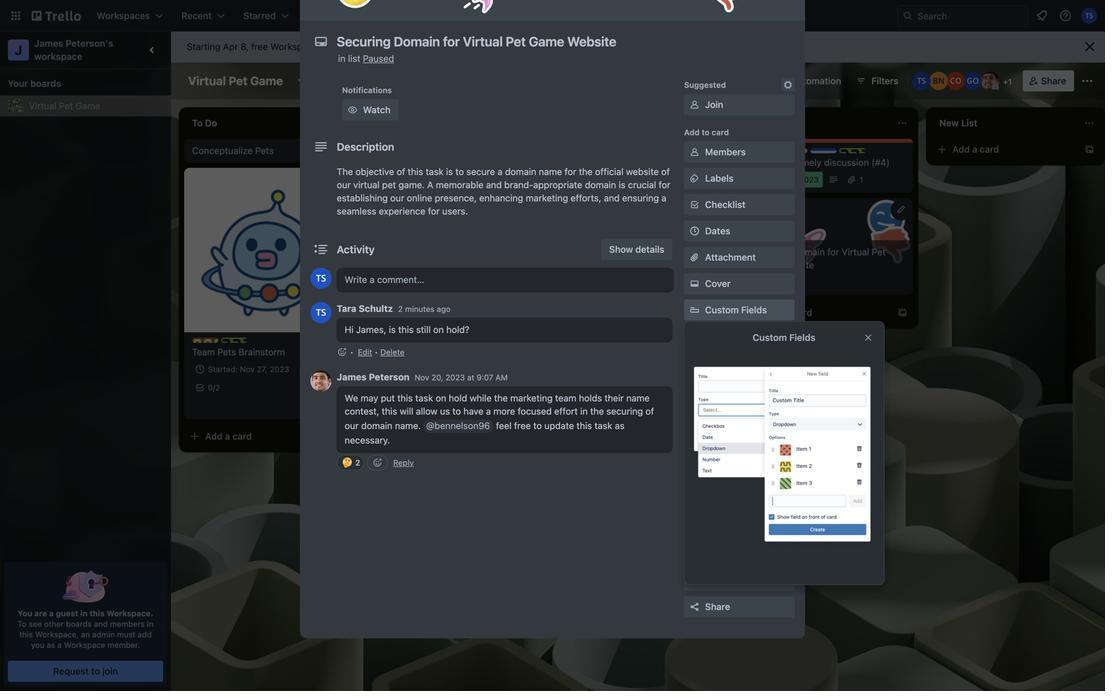 Task type: locate. For each thing, give the bounding box(es) containing it.
domain up the brand-
[[505, 166, 537, 177]]

1 vertical spatial sm image
[[346, 103, 359, 117]]

2 horizontal spatial virtual
[[842, 247, 870, 257]]

0 horizontal spatial game
[[76, 100, 100, 111]]

activity
[[337, 243, 375, 256]]

0 vertical spatial power-ups
[[715, 75, 763, 86]]

1 vertical spatial fields
[[790, 332, 816, 343]]

create from template… image
[[1085, 144, 1095, 155], [711, 174, 721, 185], [337, 431, 348, 442]]

/
[[213, 383, 215, 392]]

sm image left the cover
[[689, 277, 702, 290]]

is up memorable in the left top of the page
[[446, 166, 453, 177]]

1 horizontal spatial workspace
[[340, 75, 388, 86]]

fields inside button
[[742, 304, 767, 315]]

for right 'domain'
[[828, 247, 840, 257]]

0 vertical spatial and
[[486, 179, 502, 190]]

more inside the we may put this task on hold while the marketing team holds their name contest, this will allow us to have a more focused effort in the securing of our domain name.
[[494, 406, 516, 417]]

1 vertical spatial boards
[[66, 619, 92, 629]]

virtual inside securing domain for virtual pet game website
[[842, 247, 870, 257]]

0 vertical spatial power-
[[715, 75, 746, 86]]

1 vertical spatial automation
[[685, 417, 729, 427]]

about
[[520, 41, 545, 52]]

minutes
[[405, 304, 435, 314]]

1 vertical spatial share
[[706, 601, 731, 612]]

0 vertical spatial our
[[337, 179, 351, 190]]

game down securing
[[753, 260, 778, 271]]

for up appropriate
[[565, 166, 577, 177]]

reply
[[393, 458, 414, 467]]

1 vertical spatial is
[[619, 179, 626, 190]]

power-ups up join link
[[715, 75, 763, 86]]

2023 left at
[[446, 373, 465, 382]]

Write a comment text field
[[337, 268, 674, 292]]

share for share button to the right
[[1042, 75, 1067, 86]]

delete link
[[381, 348, 405, 357]]

1 vertical spatial power-
[[685, 338, 712, 348]]

task for is
[[426, 166, 444, 177]]

to inside feel free to update this task as necessary.
[[534, 420, 542, 431]]

0 vertical spatial fields
[[742, 304, 767, 315]]

tara schultz (taraschultz7) image
[[1082, 8, 1098, 24], [913, 72, 931, 90], [311, 268, 332, 289], [311, 302, 332, 323]]

is down official
[[619, 179, 626, 190]]

sm image inside watch button
[[346, 103, 359, 117]]

for down 'online'
[[428, 206, 440, 217]]

1 horizontal spatial share button
[[1023, 70, 1075, 91]]

2 horizontal spatial 1
[[1009, 77, 1013, 86]]

our up experience
[[391, 193, 405, 203]]

share button left "show menu" image
[[1023, 70, 1075, 91]]

0 vertical spatial is
[[446, 166, 453, 177]]

this inside the objective of this task is to secure a domain name for the official website of our virtual pet game. a memorable and brand-appropriate domain is crucial for establishing our online presence, enhancing marketing efforts, and ensuring a seamless experience for users.
[[408, 166, 424, 177]]

0 vertical spatial automation
[[792, 75, 842, 86]]

name up securing
[[627, 393, 650, 404]]

task inside the objective of this task is to secure a domain name for the official website of our virtual pet game. a memorable and brand-appropriate domain is crucial for establishing our online presence, enhancing marketing efforts, and ensuring a seamless experience for users.
[[426, 166, 444, 177]]

boards up an on the bottom left of the page
[[66, 619, 92, 629]]

create button
[[381, 5, 426, 26]]

users.
[[443, 206, 468, 217]]

primary element
[[0, 0, 1106, 32]]

2 horizontal spatial nov
[[769, 175, 784, 184]]

1 vertical spatial game
[[76, 100, 100, 111]]

the
[[579, 166, 593, 177], [494, 393, 508, 404], [591, 406, 604, 417]]

while
[[470, 393, 492, 404]]

1 vertical spatial and
[[604, 193, 620, 203]]

may
[[361, 393, 379, 404]]

the left official
[[579, 166, 593, 177]]

nov left 30,
[[769, 175, 784, 184]]

james up workspace
[[34, 38, 63, 49]]

0 horizontal spatial pet
[[59, 100, 73, 111]]

automation
[[792, 75, 842, 86], [685, 417, 729, 427]]

james up we
[[337, 372, 367, 382]]

task
[[257, 338, 274, 348]]

sm image
[[773, 70, 792, 89], [346, 103, 359, 117], [689, 574, 702, 587]]

2 horizontal spatial 2
[[398, 304, 403, 314]]

the down holds
[[591, 406, 604, 417]]

sm image inside automation button
[[773, 70, 792, 89]]

their
[[605, 393, 624, 404]]

2 vertical spatial game
[[753, 260, 778, 271]]

0 vertical spatial the
[[579, 166, 593, 177]]

game down your boards with 1 items element
[[76, 100, 100, 111]]

1 vertical spatial custom fields
[[753, 332, 816, 343]]

and right efforts,
[[604, 193, 620, 203]]

0 horizontal spatial 2023
[[270, 365, 289, 374]]

on right still
[[434, 324, 444, 335]]

sm image inside members link
[[689, 145, 702, 159]]

9:07
[[477, 373, 494, 382]]

workspace
[[34, 51, 82, 62]]

marketing up focused
[[511, 393, 553, 404]]

the right while on the left
[[494, 393, 508, 404]]

1 vertical spatial will
[[400, 406, 414, 417]]

sm image for automation
[[773, 70, 792, 89]]

2023 right the 27,
[[270, 365, 289, 374]]

2 left minutes on the left of page
[[398, 304, 403, 314]]

show details
[[610, 244, 665, 255]]

workspace
[[340, 75, 388, 86], [64, 640, 105, 650]]

0 vertical spatial pet
[[229, 74, 248, 88]]

power- up 'google'
[[685, 338, 712, 348]]

more up feel
[[494, 406, 516, 417]]

will up name.
[[400, 406, 414, 417]]

2 horizontal spatial game
[[753, 260, 778, 271]]

on
[[434, 324, 444, 335], [436, 393, 447, 404]]

virtual pet game down the apr
[[188, 74, 283, 88]]

blocker - timely discussion (#4) link
[[753, 156, 906, 169]]

marketing inside the we may put this task on hold while the marketing team holds their name contest, this will allow us to have a more focused effort in the securing of our domain name.
[[511, 393, 553, 404]]

switch to… image
[[9, 9, 22, 22]]

0 horizontal spatial share
[[706, 601, 731, 612]]

task down securing
[[595, 420, 613, 431]]

1 horizontal spatial team
[[234, 338, 255, 348]]

None text field
[[330, 30, 765, 53]]

for inside securing domain for virtual pet game website
[[828, 247, 840, 257]]

pets for team
[[218, 347, 236, 357]]

for
[[565, 166, 577, 177], [659, 179, 671, 190], [428, 206, 440, 217], [828, 247, 840, 257]]

ups up 'google'
[[712, 338, 727, 348]]

2 vertical spatial power-
[[725, 383, 756, 394]]

in down holds
[[581, 406, 588, 417]]

at
[[468, 373, 475, 382]]

Search field
[[914, 6, 1029, 26]]

of up game. on the left of page
[[397, 166, 406, 177]]

1 vertical spatial share button
[[685, 596, 795, 617]]

starting apr 8, free workspaces will be limited to 10 collaborators. learn more about collaborator limits
[[187, 41, 623, 52]]

custom
[[706, 304, 739, 315], [753, 332, 788, 343]]

1 vertical spatial workspace
[[64, 640, 105, 650]]

pet inside securing domain for virtual pet game website
[[872, 247, 886, 257]]

0 vertical spatial ups
[[746, 75, 763, 86]]

0 vertical spatial pets
[[255, 145, 274, 156]]

custom up drive
[[753, 332, 788, 343]]

virtual right 'domain'
[[842, 247, 870, 257]]

virtual down starting
[[188, 74, 226, 88]]

fields
[[742, 304, 767, 315], [790, 332, 816, 343]]

1 vertical spatial marketing
[[511, 393, 553, 404]]

this up admin
[[90, 609, 105, 618]]

on inside the we may put this task on hold while the marketing team holds their name contest, this will allow us to have a more focused effort in the securing of our domain name.
[[436, 393, 447, 404]]

on for still
[[434, 324, 444, 335]]

blocker for blocker fyi
[[795, 149, 824, 158]]

template
[[731, 543, 770, 554]]

0 vertical spatial james
[[34, 38, 63, 49]]

sm image up join link
[[782, 78, 795, 91]]

1 vertical spatial ups
[[712, 338, 727, 348]]

sm image for cover
[[689, 277, 702, 290]]

and
[[486, 179, 502, 190], [604, 193, 620, 203], [94, 619, 108, 629]]

1 horizontal spatial is
[[446, 166, 453, 177]]

2 inside tara schultz 2 minutes ago
[[398, 304, 403, 314]]

power-ups inside button
[[715, 75, 763, 86]]

share for the leftmost share button
[[706, 601, 731, 612]]

your boards with 1 items element
[[8, 76, 157, 91]]

boards right your
[[30, 78, 61, 89]]

0 horizontal spatial fields
[[742, 304, 767, 315]]

workspace visible
[[340, 75, 418, 86]]

of right securing
[[646, 406, 655, 417]]

james inside james peterson's workspace
[[34, 38, 63, 49]]

2 horizontal spatial pet
[[872, 247, 886, 257]]

conceptualize pets link
[[192, 144, 345, 157]]

virtual
[[188, 74, 226, 88], [29, 100, 57, 111], [842, 247, 870, 257]]

-
[[787, 157, 792, 168]]

sm image inside archive link
[[689, 574, 702, 587]]

1 for team pets brainstorm
[[330, 365, 334, 374]]

0 vertical spatial workspace
[[340, 75, 388, 86]]

workspace down an on the bottom left of the page
[[64, 640, 105, 650]]

share
[[1042, 75, 1067, 86], [706, 601, 731, 612]]

to
[[385, 41, 394, 52], [702, 128, 710, 137], [456, 166, 464, 177], [453, 406, 461, 417], [534, 420, 542, 431], [91, 666, 100, 677]]

on up us
[[436, 393, 447, 404]]

0 horizontal spatial virtual pet game
[[29, 100, 100, 111]]

ups down drive
[[756, 383, 774, 394]]

1 for blocker - timely discussion (#4)
[[860, 175, 864, 184]]

power- up join link
[[715, 75, 746, 86]]

1 horizontal spatial pets
[[255, 145, 274, 156]]

is right james,
[[389, 324, 396, 335]]

1 vertical spatial pet
[[59, 100, 73, 111]]

james
[[34, 38, 63, 49], [337, 372, 367, 382]]

starting
[[187, 41, 221, 52]]

labels
[[706, 173, 734, 184]]

power-ups up 'google'
[[685, 338, 727, 348]]

nov 20, 2023 at 9:07 am link
[[415, 373, 508, 382]]

sm image left archive
[[689, 574, 702, 587]]

this down effort
[[577, 420, 592, 431]]

0 / 2
[[208, 383, 220, 392]]

members
[[110, 619, 145, 629]]

website
[[626, 166, 659, 177]]

have
[[464, 406, 484, 417]]

game inside virtual pet game link
[[76, 100, 100, 111]]

free right 8,
[[251, 41, 268, 52]]

sm image for labels
[[689, 172, 702, 185]]

nov left 20,
[[415, 373, 430, 382]]

automation inside button
[[792, 75, 842, 86]]

color: yellow, title: none image
[[192, 338, 219, 343]]

james peterson (jamespeterson93) image
[[981, 72, 1000, 90], [311, 371, 332, 392], [332, 398, 348, 414]]

team for team pets brainstorm
[[192, 347, 215, 357]]

task inside the we may put this task on hold while the marketing team holds their name contest, this will allow us to have a more focused effort in the securing of our domain name.
[[416, 393, 433, 404]]

sm image left watch
[[346, 103, 359, 117]]

name up appropriate
[[539, 166, 563, 177]]

share down archive
[[706, 601, 731, 612]]

2 vertical spatial is
[[389, 324, 396, 335]]

2023 down "timely"
[[800, 175, 819, 184]]

search image
[[903, 11, 914, 21]]

color: red, title: "blocker" element
[[782, 148, 824, 158]]

objective
[[356, 166, 394, 177]]

1 vertical spatial pets
[[218, 347, 236, 357]]

to inside button
[[91, 666, 100, 677]]

0 vertical spatial boards
[[30, 78, 61, 89]]

0 horizontal spatial 2
[[215, 383, 220, 392]]

2023 inside option
[[800, 175, 819, 184]]

team down the color: yellow, title: none image
[[192, 347, 215, 357]]

upgrade image image
[[693, 353, 877, 556]]

1 horizontal spatial name
[[627, 393, 650, 404]]

show menu image
[[1082, 74, 1095, 88]]

sm image for members
[[689, 145, 702, 159]]

0 horizontal spatial domain
[[361, 420, 393, 431]]

1 horizontal spatial sm image
[[689, 574, 702, 587]]

1 vertical spatial more
[[494, 406, 516, 417]]

and up admin
[[94, 619, 108, 629]]

delete
[[381, 348, 405, 357]]

sm image inside cover link
[[689, 277, 702, 290]]

add button
[[706, 437, 754, 448]]

in list paused
[[338, 53, 394, 64]]

0 horizontal spatial boards
[[30, 78, 61, 89]]

domain up 'necessary.'
[[361, 420, 393, 431]]

will inside the we may put this task on hold while the marketing team holds their name contest, this will allow us to have a more focused effort in the securing of our domain name.
[[400, 406, 414, 417]]

more right learn
[[496, 41, 518, 52]]

a inside the we may put this task on hold while the marketing team holds their name contest, this will allow us to have a more focused effort in the securing of our domain name.
[[486, 406, 491, 417]]

contest,
[[345, 406, 380, 417]]

request to join
[[53, 666, 118, 677]]

for right crucial on the right top of page
[[659, 179, 671, 190]]

sm image left labels
[[689, 172, 702, 185]]

in
[[338, 53, 346, 64], [581, 406, 588, 417], [80, 609, 88, 618], [147, 619, 154, 629]]

0 horizontal spatial custom
[[706, 304, 739, 315]]

automation left 'filters' button
[[792, 75, 842, 86]]

task up allow
[[416, 393, 433, 404]]

virtual inside board name text box
[[188, 74, 226, 88]]

sm image up join link
[[773, 70, 792, 89]]

1 vertical spatial our
[[391, 193, 405, 203]]

1 horizontal spatial 1
[[860, 175, 864, 184]]

1 vertical spatial the
[[494, 393, 508, 404]]

domain down official
[[585, 179, 617, 190]]

attachment
[[706, 252, 756, 263]]

automation up add button
[[685, 417, 729, 427]]

you
[[31, 640, 45, 650]]

still
[[416, 324, 431, 335]]

1 horizontal spatial will
[[400, 406, 414, 417]]

0 horizontal spatial is
[[389, 324, 396, 335]]

0 vertical spatial share button
[[1023, 70, 1075, 91]]

1 horizontal spatial virtual pet game
[[188, 74, 283, 88]]

0 vertical spatial custom
[[706, 304, 739, 315]]

this up game. on the left of page
[[408, 166, 424, 177]]

1 horizontal spatial automation
[[792, 75, 842, 86]]

conceptualize pets
[[192, 145, 274, 156]]

0 vertical spatial on
[[434, 324, 444, 335]]

james peterson nov 20, 2023 at 9:07 am
[[337, 372, 508, 382]]

pets right conceptualize
[[255, 145, 274, 156]]

paused link
[[363, 53, 394, 64]]

this inside feel free to update this task as necessary.
[[577, 420, 592, 431]]

0 vertical spatial 2
[[398, 304, 403, 314]]

limited
[[355, 41, 383, 52]]

in up 'add'
[[147, 619, 154, 629]]

Nov 30, 2023 checkbox
[[753, 172, 823, 188]]

1 horizontal spatial as
[[615, 420, 625, 431]]

ups up join link
[[746, 75, 763, 86]]

to left join
[[91, 666, 100, 677]]

custom down the cover
[[706, 304, 739, 315]]

a
[[412, 144, 417, 155], [973, 144, 978, 155], [498, 166, 503, 177], [599, 174, 604, 185], [662, 193, 667, 203], [786, 307, 791, 318], [486, 406, 491, 417], [225, 431, 230, 442], [49, 609, 54, 618], [57, 640, 62, 650]]

1 vertical spatial free
[[514, 420, 531, 431]]

20,
[[432, 373, 444, 382]]

securing
[[753, 247, 791, 257]]

as down securing
[[615, 420, 625, 431]]

sm image for suggested
[[782, 78, 795, 91]]

1 horizontal spatial virtual
[[188, 74, 226, 88]]

sm image left join
[[689, 98, 702, 111]]

automation button
[[773, 70, 850, 91]]

apr
[[223, 41, 238, 52]]

2 left add reaction icon
[[355, 458, 361, 467]]

hi
[[345, 324, 354, 335]]

0 vertical spatial custom fields
[[706, 304, 767, 315]]

add
[[138, 630, 152, 639]]

reply link
[[393, 458, 414, 467]]

add button button
[[685, 432, 795, 454]]

discussion
[[825, 157, 870, 168]]

custom fields down cover link
[[706, 304, 767, 315]]

0 horizontal spatial team
[[192, 347, 215, 357]]

share left "show menu" image
[[1042, 75, 1067, 86]]

our down the
[[337, 179, 351, 190]]

sm image
[[782, 78, 795, 91], [689, 98, 702, 111], [689, 145, 702, 159], [689, 172, 702, 185], [689, 277, 702, 290]]

this left still
[[399, 324, 414, 335]]

custom inside button
[[706, 304, 739, 315]]

1 vertical spatial as
[[47, 640, 55, 650]]

2 vertical spatial pet
[[872, 247, 886, 257]]

the inside the objective of this task is to secure a domain name for the official website of our virtual pet game. a memorable and brand-appropriate domain is crucial for establishing our online presence, enhancing marketing efforts, and ensuring a seamless experience for users.
[[579, 166, 593, 177]]

virtual down your boards
[[29, 100, 57, 111]]

hi james, is this still on hold?
[[345, 324, 470, 335]]

to down focused
[[534, 420, 542, 431]]

2 right 0
[[215, 383, 220, 392]]

2 for schultz
[[398, 304, 403, 314]]

game left star or unstar board icon
[[250, 74, 283, 88]]

nov left the 27,
[[240, 365, 255, 374]]

sm image inside join link
[[689, 98, 702, 111]]

team for team task
[[234, 338, 255, 348]]

virtual pet game
[[188, 74, 283, 88], [29, 100, 100, 111]]

share button
[[1023, 70, 1075, 91], [685, 596, 795, 617]]

workspace,
[[35, 630, 79, 639]]

Board name text field
[[182, 70, 290, 91]]

30,
[[786, 175, 798, 184]]

tara
[[337, 303, 357, 314]]

game inside board name text box
[[250, 74, 283, 88]]

will left be
[[325, 41, 339, 52]]

1 vertical spatial task
[[416, 393, 433, 404]]

0 vertical spatial share
[[1042, 75, 1067, 86]]

2 vertical spatial sm image
[[689, 574, 702, 587]]

1 horizontal spatial pet
[[229, 74, 248, 88]]

you are a guest in this workspace. to see other boards and members in this workspace, an admin must add you as a workspace member.
[[18, 609, 154, 650]]

edit
[[358, 348, 372, 357]]

virtual pet game down your boards with 1 items element
[[29, 100, 100, 111]]

as
[[615, 420, 625, 431], [47, 640, 55, 650]]

efforts,
[[571, 193, 602, 203]]

0 horizontal spatial share button
[[685, 596, 795, 617]]

1 horizontal spatial share
[[1042, 75, 1067, 86]]

0 horizontal spatial blocker
[[753, 157, 785, 168]]

make template link
[[685, 538, 795, 559]]

gary orlando (garyorlando) image
[[964, 72, 983, 90]]

google drive
[[706, 357, 762, 368]]

checklist
[[706, 199, 746, 210]]

are
[[34, 609, 47, 618]]

marketing down appropriate
[[526, 193, 569, 203]]

share button down archive link
[[685, 596, 795, 617]]

sm image for join
[[689, 98, 702, 111]]

0 notifications image
[[1035, 8, 1051, 24]]

2 vertical spatial task
[[595, 420, 613, 431]]

team pets brainstorm
[[192, 347, 285, 357]]

workspace down in list paused
[[340, 75, 388, 86]]

boards
[[30, 78, 61, 89], [66, 619, 92, 629]]

power- down 'google drive'
[[725, 383, 756, 394]]

custom fields button
[[685, 303, 795, 317]]

0 vertical spatial 1
[[1009, 77, 1013, 86]]

task inside feel free to update this task as necessary.
[[595, 420, 613, 431]]

show details link
[[602, 239, 673, 260]]

sm image inside labels link
[[689, 172, 702, 185]]

1 horizontal spatial free
[[514, 420, 531, 431]]

to up memorable in the left top of the page
[[456, 166, 464, 177]]

to right us
[[453, 406, 461, 417]]

2 vertical spatial 2
[[355, 458, 361, 467]]

team left task
[[234, 338, 255, 348]]

color: bold lime, title: "team task" element
[[221, 338, 274, 348]]

to up members
[[702, 128, 710, 137]]

custom fields up drive
[[753, 332, 816, 343]]

add to card
[[685, 128, 730, 137]]

game.
[[399, 179, 425, 190]]



Task type: describe. For each thing, give the bounding box(es) containing it.
christina overa (christinaovera) image
[[947, 72, 966, 90]]

2 horizontal spatial is
[[619, 179, 626, 190]]

1 horizontal spatial create from template… image
[[711, 174, 721, 185]]

close popover image
[[864, 332, 874, 343]]

dates button
[[685, 221, 795, 242]]

our inside the we may put this task on hold while the marketing team holds their name contest, this will allow us to have a more focused effort in the securing of our domain name.
[[345, 420, 359, 431]]

of inside the we may put this task on hold while the marketing team holds their name contest, this will allow us to have a more focused effort in the securing of our domain name.
[[646, 406, 655, 417]]

color: blue, title: "fyi" element
[[811, 148, 837, 158]]

1 vertical spatial james peterson (jamespeterson93) image
[[311, 371, 332, 392]]

2 horizontal spatial of
[[662, 166, 670, 177]]

add reaction image
[[367, 455, 388, 471]]

admin
[[92, 630, 115, 639]]

collaborators.
[[409, 41, 467, 52]]

2 horizontal spatial domain
[[585, 179, 617, 190]]

domain inside the we may put this task on hold while the marketing team holds their name contest, this will allow us to have a more focused effort in the securing of our domain name.
[[361, 420, 393, 431]]

visible
[[391, 75, 418, 86]]

on for task
[[436, 393, 447, 404]]

sm image for archive
[[689, 574, 702, 587]]

blocker - timely discussion (#4)
[[753, 157, 890, 168]]

0 horizontal spatial of
[[397, 166, 406, 177]]

add reaction image
[[337, 346, 348, 359]]

to inside the we may put this task on hold while the marketing team holds their name contest, this will allow us to have a more focused effort in the securing of our domain name.
[[453, 406, 461, 417]]

10
[[397, 41, 406, 52]]

virtual
[[354, 179, 380, 190]]

blocker for blocker - timely discussion (#4)
[[753, 157, 785, 168]]

blocker fyi
[[795, 149, 836, 158]]

sm image for watch
[[346, 103, 359, 117]]

james,
[[356, 324, 387, 335]]

open information menu image
[[1060, 9, 1073, 22]]

securing domain for virtual pet game website link
[[753, 246, 906, 272]]

securing
[[607, 406, 643, 417]]

boards inside your boards with 1 items element
[[30, 78, 61, 89]]

create from template… image
[[898, 307, 908, 318]]

suggested
[[685, 80, 726, 90]]

workspace.
[[107, 609, 154, 618]]

establishing
[[337, 193, 388, 203]]

2 minutes ago link
[[398, 304, 451, 314]]

focused
[[518, 406, 552, 417]]

crucial
[[628, 179, 657, 190]]

appropriate
[[534, 179, 583, 190]]

(#4)
[[872, 157, 890, 168]]

this down to
[[19, 630, 33, 639]]

you
[[18, 609, 32, 618]]

0 vertical spatial james peterson (jamespeterson93) image
[[981, 72, 1000, 90]]

to inside the objective of this task is to secure a domain name for the official website of our virtual pet game. a memorable and brand-appropriate domain is crucial for establishing our online presence, enhancing marketing efforts, and ensuring a seamless experience for users.
[[456, 166, 464, 177]]

peterson's
[[66, 38, 113, 49]]

2023 inside james peterson nov 20, 2023 at 9:07 am
[[446, 373, 465, 382]]

virtual pet game inside virtual pet game link
[[29, 100, 100, 111]]

james for james peterson's workspace
[[34, 38, 63, 49]]

learn
[[470, 41, 494, 52]]

as inside you are a guest in this workspace. to see other boards and members in this workspace, an admin must add you as a workspace member.
[[47, 640, 55, 650]]

0 horizontal spatial will
[[325, 41, 339, 52]]

2 vertical spatial create from template… image
[[337, 431, 348, 442]]

learn more about collaborator limits link
[[470, 41, 623, 52]]

custom fields inside the custom fields button
[[706, 304, 767, 315]]

0 vertical spatial domain
[[505, 166, 537, 177]]

edit link
[[358, 348, 372, 357]]

to left 10
[[385, 41, 394, 52]]

2 vertical spatial ups
[[756, 383, 774, 394]]

in left list at the top left of page
[[338, 53, 346, 64]]

game inside securing domain for virtual pet game website
[[753, 260, 778, 271]]

seamless
[[337, 206, 377, 217]]

1 vertical spatial virtual
[[29, 100, 57, 111]]

add inside button
[[706, 437, 723, 448]]

edit card image
[[897, 204, 907, 215]]

create
[[389, 10, 418, 21]]

add power-ups
[[706, 383, 774, 394]]

nov 30, 2023
[[769, 175, 819, 184]]

ben nelson (bennelson96) image
[[930, 72, 948, 90]]

2 vertical spatial the
[[591, 406, 604, 417]]

google
[[706, 357, 737, 368]]

member.
[[108, 640, 140, 650]]

this down put
[[382, 406, 397, 417]]

request to join button
[[8, 661, 163, 682]]

workspace inside you are a guest in this workspace. to see other boards and members in this workspace, an admin must add you as a workspace member.
[[64, 640, 105, 650]]

hold
[[449, 393, 468, 404]]

filters
[[872, 75, 899, 86]]

workspace inside workspace visible button
[[340, 75, 388, 86]]

marketing inside the objective of this task is to secure a domain name for the official website of our virtual pet game. a memorable and brand-appropriate domain is crucial for establishing our online presence, enhancing marketing efforts, and ensuring a seamless experience for users.
[[526, 193, 569, 203]]

we may put this task on hold while the marketing team holds their name contest, this will allow us to have a more focused effort in the securing of our domain name.
[[345, 393, 655, 431]]

watch button
[[342, 99, 399, 120]]

2 vertical spatial james peterson (jamespeterson93) image
[[332, 398, 348, 414]]

collaborator
[[547, 41, 598, 52]]

pet inside board name text box
[[229, 74, 248, 88]]

1 vertical spatial power-ups
[[685, 338, 727, 348]]

allow
[[416, 406, 438, 417]]

+
[[1004, 77, 1009, 86]]

peterson
[[369, 372, 410, 382]]

to
[[18, 619, 27, 629]]

ensuring
[[623, 193, 659, 203]]

feel
[[496, 420, 512, 431]]

0 horizontal spatial automation
[[685, 417, 729, 427]]

put
[[381, 393, 395, 404]]

details
[[636, 244, 665, 255]]

timely
[[794, 157, 822, 168]]

1 horizontal spatial and
[[486, 179, 502, 190]]

archive link
[[685, 570, 795, 591]]

experience
[[379, 206, 426, 217]]

1 vertical spatial custom
[[753, 332, 788, 343]]

nov inside james peterson nov 20, 2023 at 9:07 am
[[415, 373, 430, 382]]

schultz
[[359, 303, 393, 314]]

workspaces
[[271, 41, 323, 52]]

your boards
[[8, 78, 61, 89]]

members link
[[685, 142, 795, 163]]

name inside the objective of this task is to secure a domain name for the official website of our virtual pet game. a memorable and brand-appropriate domain is crucial for establishing our online presence, enhancing marketing efforts, and ensuring a seamless experience for users.
[[539, 166, 563, 177]]

pets for conceptualize
[[255, 145, 274, 156]]

join
[[103, 666, 118, 677]]

hold?
[[447, 324, 470, 335]]

description
[[337, 141, 395, 153]]

am
[[496, 373, 508, 382]]

0 horizontal spatial free
[[251, 41, 268, 52]]

name inside the we may put this task on hold while the marketing team holds their name contest, this will allow us to have a more focused effort in the securing of our domain name.
[[627, 393, 650, 404]]

notifications
[[342, 86, 392, 95]]

conceptualize
[[192, 145, 253, 156]]

actions
[[685, 471, 714, 481]]

pet inside virtual pet game link
[[59, 100, 73, 111]]

virtual pet game inside board name text box
[[188, 74, 283, 88]]

checklist button
[[685, 194, 795, 215]]

free inside feel free to update this task as necessary.
[[514, 420, 531, 431]]

•
[[375, 348, 378, 357]]

be
[[341, 41, 352, 52]]

in right guest
[[80, 609, 88, 618]]

star or unstar board image
[[298, 76, 308, 86]]

color: bold lime, title: none image
[[840, 148, 866, 153]]

boards inside you are a guest in this workspace. to see other boards and members in this workspace, an admin must add you as a workspace member.
[[66, 619, 92, 629]]

0 vertical spatial create from template… image
[[1085, 144, 1095, 155]]

nov inside option
[[769, 175, 784, 184]]

as inside feel free to update this task as necessary.
[[615, 420, 625, 431]]

@bennelson96
[[426, 420, 490, 431]]

see
[[29, 619, 42, 629]]

2 for /
[[215, 383, 220, 392]]

this right put
[[398, 393, 413, 404]]

j
[[15, 42, 22, 58]]

the
[[337, 166, 353, 177]]

a
[[428, 179, 434, 190]]

make template
[[706, 543, 770, 554]]

drive
[[739, 357, 762, 368]]

james for james peterson nov 20, 2023 at 9:07 am
[[337, 372, 367, 382]]

power-ups button
[[689, 70, 771, 91]]

and inside you are a guest in this workspace. to see other boards and members in this workspace, an admin must add you as a workspace member.
[[94, 619, 108, 629]]

james peterson's workspace
[[34, 38, 116, 62]]

list
[[348, 53, 361, 64]]

power- inside button
[[715, 75, 746, 86]]

task for on
[[416, 393, 433, 404]]

ups inside button
[[746, 75, 763, 86]]

in inside the we may put this task on hold while the marketing team holds their name contest, this will allow us to have a more focused effort in the securing of our domain name.
[[581, 406, 588, 417]]

0 horizontal spatial nov
[[240, 365, 255, 374]]

us
[[440, 406, 450, 417]]

other
[[44, 619, 64, 629]]

show
[[610, 244, 633, 255]]

8,
[[241, 41, 249, 52]]

paused
[[363, 53, 394, 64]]

0 vertical spatial more
[[496, 41, 518, 52]]

virtual pet game link
[[29, 99, 163, 113]]



Task type: vqa. For each thing, say whether or not it's contained in the screenshot.
leftmost Workspace settings
no



